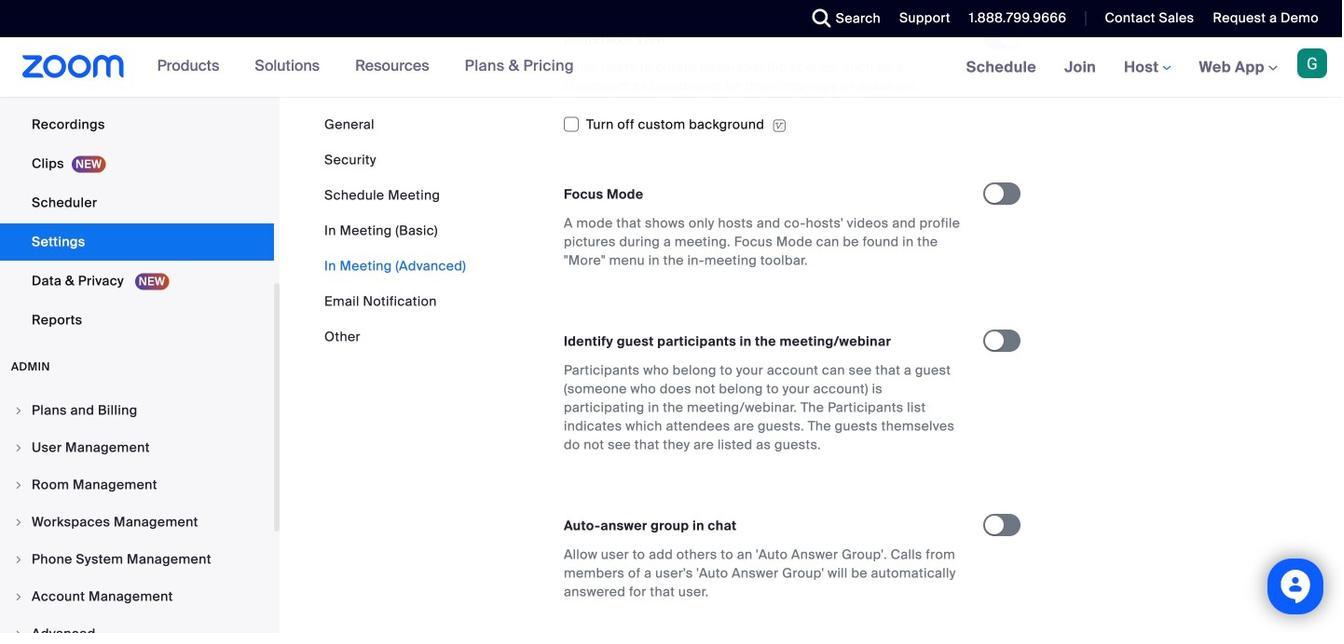 Task type: locate. For each thing, give the bounding box(es) containing it.
6 menu item from the top
[[0, 580, 274, 615]]

2 right image from the top
[[13, 592, 24, 603]]

5 right image from the top
[[13, 629, 24, 634]]

7 menu item from the top
[[0, 617, 274, 634]]

5 menu item from the top
[[0, 542, 274, 578]]

4 menu item from the top
[[0, 505, 274, 541]]

right image for 7th menu item from the top
[[13, 629, 24, 634]]

right image
[[13, 405, 24, 417], [13, 443, 24, 454], [13, 480, 24, 491], [13, 555, 24, 566], [13, 629, 24, 634]]

banner
[[0, 37, 1342, 98]]

right image for 3rd menu item from the top
[[13, 480, 24, 491]]

profile picture image
[[1297, 48, 1327, 78]]

0 vertical spatial right image
[[13, 517, 24, 528]]

2 right image from the top
[[13, 443, 24, 454]]

support version for turn off custom background image
[[772, 117, 787, 134]]

menu item
[[0, 393, 274, 429], [0, 431, 274, 466], [0, 468, 274, 503], [0, 505, 274, 541], [0, 542, 274, 578], [0, 580, 274, 615], [0, 617, 274, 634]]

right image
[[13, 517, 24, 528], [13, 592, 24, 603]]

1 menu item from the top
[[0, 393, 274, 429]]

menu bar
[[324, 116, 466, 347]]

1 vertical spatial right image
[[13, 592, 24, 603]]

admin menu menu
[[0, 393, 274, 634]]

right image for 6th menu item from the bottom
[[13, 443, 24, 454]]

right image for 2nd menu item from the bottom
[[13, 592, 24, 603]]

4 right image from the top
[[13, 555, 24, 566]]

right image for 3rd menu item from the bottom of the admin menu menu
[[13, 555, 24, 566]]

1 right image from the top
[[13, 405, 24, 417]]

right image for 4th menu item from the bottom of the admin menu menu
[[13, 517, 24, 528]]

1 right image from the top
[[13, 517, 24, 528]]

3 right image from the top
[[13, 480, 24, 491]]



Task type: describe. For each thing, give the bounding box(es) containing it.
meetings navigation
[[952, 37, 1342, 98]]

3 menu item from the top
[[0, 468, 274, 503]]

2 menu item from the top
[[0, 431, 274, 466]]

side navigation navigation
[[0, 0, 280, 634]]

zoom logo image
[[22, 55, 125, 78]]

product information navigation
[[143, 37, 588, 97]]

personal menu menu
[[0, 0, 274, 341]]

right image for 7th menu item from the bottom
[[13, 405, 24, 417]]



Task type: vqa. For each thing, say whether or not it's contained in the screenshot.
first MENU ITEM from the top right icon
yes



